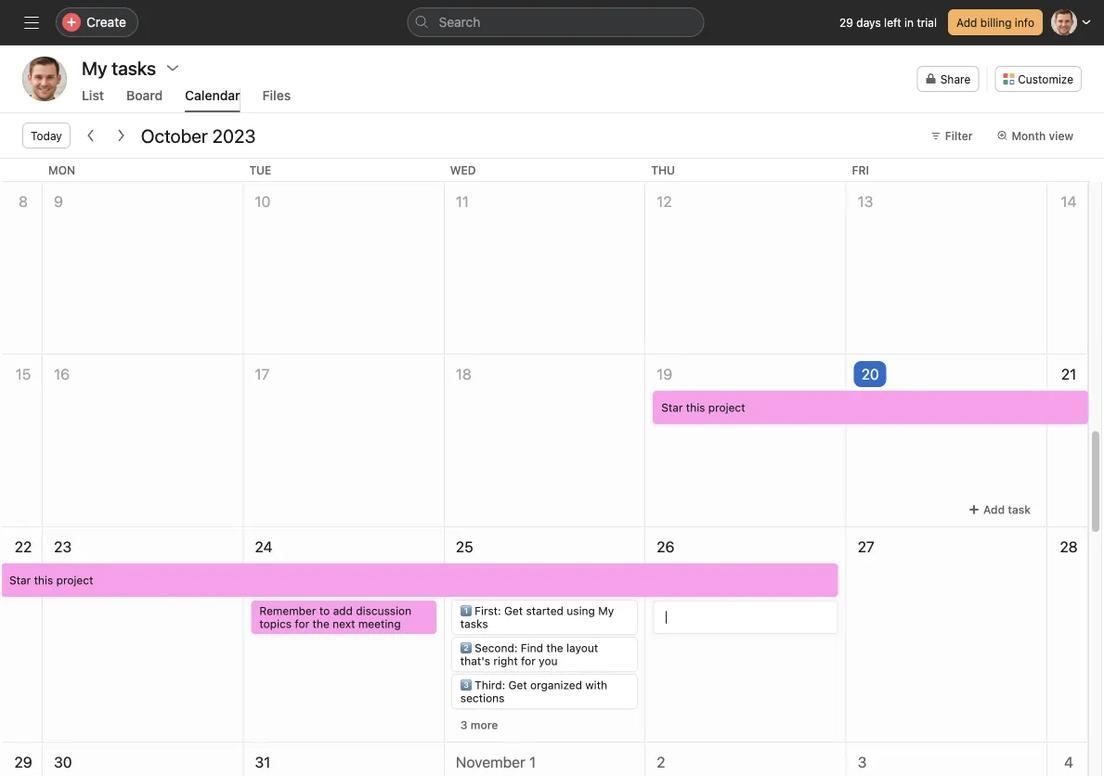 Task type: vqa. For each thing, say whether or not it's contained in the screenshot.
Collapse task list for this group icon
no



Task type: locate. For each thing, give the bounding box(es) containing it.
get down right
[[509, 679, 527, 692]]

21
[[1062, 366, 1077, 383]]

0 vertical spatial star
[[662, 401, 683, 414]]

0 vertical spatial project
[[709, 401, 746, 414]]

1 horizontal spatial this
[[686, 401, 706, 414]]

12
[[657, 193, 672, 210]]

get
[[504, 605, 523, 618], [509, 679, 527, 692]]

get inside '1️⃣ first: get started using my tasks'
[[504, 605, 523, 618]]

1 vertical spatial 3
[[858, 754, 867, 772]]

18
[[456, 366, 472, 383]]

star this project for 19
[[662, 401, 746, 414]]

add
[[957, 16, 978, 29], [984, 504, 1005, 517]]

project
[[709, 401, 746, 414], [56, 574, 93, 587]]

star this project
[[662, 401, 746, 414], [9, 574, 93, 587]]

3 for 3 more
[[461, 719, 468, 732]]

remember to add discussion topics for the next meeting
[[260, 605, 412, 631]]

0 vertical spatial star this project
[[662, 401, 746, 414]]

you
[[539, 655, 558, 668]]

the left next
[[313, 618, 330, 631]]

24
[[255, 538, 273, 556]]

star down '19'
[[662, 401, 683, 414]]

0 horizontal spatial add
[[957, 16, 978, 29]]

add left task
[[984, 504, 1005, 517]]

0 horizontal spatial the
[[313, 618, 330, 631]]

next month image
[[113, 128, 128, 143]]

star this project for 23
[[9, 574, 93, 587]]

0 horizontal spatial 3
[[461, 719, 468, 732]]

started
[[526, 605, 564, 618]]

star down 22
[[9, 574, 31, 587]]

1 vertical spatial this
[[34, 574, 53, 587]]

trial
[[917, 16, 937, 29]]

my
[[599, 605, 614, 618]]

1️⃣ first: get started using my tasks
[[461, 605, 614, 631]]

files link
[[263, 88, 291, 112]]

3 inside button
[[461, 719, 468, 732]]

13
[[858, 193, 874, 210]]

add task button
[[961, 497, 1040, 523]]

27
[[858, 538, 875, 556]]

topics
[[260, 618, 292, 631]]

3️⃣
[[461, 679, 472, 692]]

get inside 3️⃣ third: get organized with sections
[[509, 679, 527, 692]]

3 more button
[[452, 713, 507, 739]]

more
[[471, 719, 498, 732]]

1 vertical spatial the
[[547, 642, 564, 655]]

1 horizontal spatial the
[[547, 642, 564, 655]]

share button
[[918, 66, 979, 92]]

3 for 3
[[858, 754, 867, 772]]

calendar
[[185, 88, 240, 103]]

0 vertical spatial add
[[957, 16, 978, 29]]

filter
[[946, 129, 973, 142]]

search list box
[[407, 7, 705, 37]]

for
[[295, 618, 310, 631], [521, 655, 536, 668]]

1 vertical spatial star this project
[[9, 574, 93, 587]]

month
[[1012, 129, 1046, 142]]

meeting
[[358, 618, 401, 631]]

month view
[[1012, 129, 1074, 142]]

0 vertical spatial 3
[[461, 719, 468, 732]]

tt
[[35, 70, 54, 88]]

add for add task
[[984, 504, 1005, 517]]

0 vertical spatial for
[[295, 618, 310, 631]]

1 horizontal spatial 29
[[840, 16, 854, 29]]

next
[[333, 618, 355, 631]]

2️⃣
[[461, 642, 472, 655]]

filter button
[[922, 123, 982, 149]]

26
[[657, 538, 675, 556]]

1 vertical spatial 29
[[14, 754, 32, 772]]

1 vertical spatial project
[[56, 574, 93, 587]]

0 horizontal spatial project
[[56, 574, 93, 587]]

0 vertical spatial this
[[686, 401, 706, 414]]

add billing info
[[957, 16, 1035, 29]]

0 horizontal spatial this
[[34, 574, 53, 587]]

star this project down '19'
[[662, 401, 746, 414]]

star for 19
[[662, 401, 683, 414]]

0 horizontal spatial for
[[295, 618, 310, 631]]

1 horizontal spatial star
[[662, 401, 683, 414]]

1 vertical spatial get
[[509, 679, 527, 692]]

0 horizontal spatial 29
[[14, 754, 32, 772]]

1 vertical spatial for
[[521, 655, 536, 668]]

1 horizontal spatial for
[[521, 655, 536, 668]]

month view button
[[989, 123, 1082, 149]]

0 vertical spatial get
[[504, 605, 523, 618]]

1 vertical spatial add
[[984, 504, 1005, 517]]

25
[[456, 538, 474, 556]]

29
[[840, 16, 854, 29], [14, 754, 32, 772]]

1 horizontal spatial add
[[984, 504, 1005, 517]]

3️⃣ third: get organized with sections
[[461, 679, 608, 705]]

29 left the "30"
[[14, 754, 32, 772]]

that's
[[461, 655, 491, 668]]

3 more
[[461, 719, 498, 732]]

0 vertical spatial 29
[[840, 16, 854, 29]]

star
[[662, 401, 683, 414], [9, 574, 31, 587]]

mon
[[48, 164, 75, 177]]

1 horizontal spatial star this project
[[662, 401, 746, 414]]

add left billing
[[957, 16, 978, 29]]

0 horizontal spatial star this project
[[9, 574, 93, 587]]

0 horizontal spatial star
[[9, 574, 31, 587]]

1 horizontal spatial project
[[709, 401, 746, 414]]

2️⃣ second: find the layout that's right for you
[[461, 642, 598, 668]]

customize button
[[995, 66, 1082, 92]]

this for 19
[[686, 401, 706, 414]]

29 left days
[[840, 16, 854, 29]]

9
[[54, 193, 63, 210]]

1 horizontal spatial 3
[[858, 754, 867, 772]]

board link
[[126, 88, 163, 112]]

1 vertical spatial star
[[9, 574, 31, 587]]

None text field
[[666, 609, 826, 626]]

for left you
[[521, 655, 536, 668]]

tue
[[249, 164, 272, 177]]

0 vertical spatial the
[[313, 618, 330, 631]]

right
[[494, 655, 518, 668]]

get right first: on the bottom left
[[504, 605, 523, 618]]

this
[[686, 401, 706, 414], [34, 574, 53, 587]]

for left to
[[295, 618, 310, 631]]

the inside remember to add discussion topics for the next meeting
[[313, 618, 330, 631]]

star this project down 23
[[9, 574, 93, 587]]

the right the find
[[547, 642, 564, 655]]

3
[[461, 719, 468, 732], [858, 754, 867, 772]]



Task type: describe. For each thing, give the bounding box(es) containing it.
29 for 29
[[14, 754, 32, 772]]

29 for 29 days left in trial
[[840, 16, 854, 29]]

the inside 2️⃣ second: find the layout that's right for you
[[547, 642, 564, 655]]

october 2023
[[141, 124, 256, 146]]

discussion
[[356, 605, 412, 618]]

8
[[19, 193, 28, 210]]

add
[[333, 605, 353, 618]]

find
[[521, 642, 543, 655]]

project for 19
[[709, 401, 746, 414]]

1
[[530, 754, 536, 772]]

for inside 2️⃣ second: find the layout that's right for you
[[521, 655, 536, 668]]

share
[[941, 72, 971, 85]]

layout
[[567, 642, 598, 655]]

left
[[885, 16, 902, 29]]

using
[[567, 605, 595, 618]]

files
[[263, 88, 291, 103]]

10
[[255, 193, 271, 210]]

15
[[15, 366, 31, 383]]

calendar link
[[185, 88, 240, 112]]

19
[[657, 366, 673, 383]]

search
[[439, 14, 481, 30]]

create
[[86, 14, 126, 30]]

third:
[[475, 679, 506, 692]]

list
[[82, 88, 104, 103]]

days
[[857, 16, 881, 29]]

board
[[126, 88, 163, 103]]

second:
[[475, 642, 518, 655]]

project for 23
[[56, 574, 93, 587]]

remember
[[260, 605, 316, 618]]

view
[[1049, 129, 1074, 142]]

16
[[54, 366, 70, 383]]

in
[[905, 16, 914, 29]]

28
[[1060, 538, 1078, 556]]

23
[[54, 538, 72, 556]]

customize
[[1018, 72, 1074, 85]]

wed
[[450, 164, 476, 177]]

4
[[1065, 754, 1074, 772]]

expand sidebar image
[[24, 15, 39, 30]]

previous month image
[[83, 128, 98, 143]]

tt button
[[22, 57, 67, 101]]

1️⃣
[[461, 605, 472, 618]]

add for add billing info
[[957, 16, 978, 29]]

get for organized
[[509, 679, 527, 692]]

list link
[[82, 88, 104, 112]]

november 1
[[456, 754, 536, 772]]

31
[[255, 754, 271, 772]]

search button
[[407, 7, 705, 37]]

2023
[[212, 124, 256, 146]]

fri
[[852, 164, 870, 177]]

create button
[[56, 7, 138, 37]]

november
[[456, 754, 526, 772]]

to
[[319, 605, 330, 618]]

thu
[[651, 164, 675, 177]]

2
[[657, 754, 666, 772]]

this for 23
[[34, 574, 53, 587]]

info
[[1015, 16, 1035, 29]]

star for 23
[[9, 574, 31, 587]]

october
[[141, 124, 208, 146]]

billing
[[981, 16, 1012, 29]]

first:
[[475, 605, 501, 618]]

get for started
[[504, 605, 523, 618]]

show options image
[[165, 60, 180, 75]]

20
[[862, 366, 880, 383]]

for inside remember to add discussion topics for the next meeting
[[295, 618, 310, 631]]

my tasks
[[82, 57, 156, 79]]

sections
[[461, 692, 505, 705]]

organized
[[531, 679, 582, 692]]

30
[[54, 754, 72, 772]]

14
[[1061, 193, 1077, 210]]

tasks
[[461, 618, 488, 631]]

add task
[[984, 504, 1031, 517]]

22
[[15, 538, 32, 556]]

with
[[586, 679, 608, 692]]

task
[[1008, 504, 1031, 517]]

today button
[[22, 123, 70, 149]]

11
[[456, 193, 469, 210]]

today
[[31, 129, 62, 142]]



